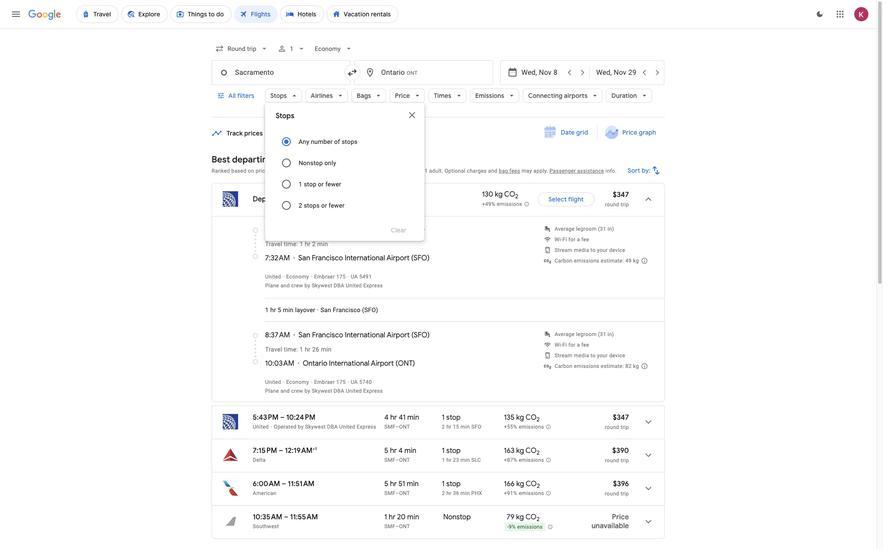 Task type: vqa. For each thing, say whether or not it's contained in the screenshot.
+
yes



Task type: locate. For each thing, give the bounding box(es) containing it.
2 a from the top
[[577, 342, 580, 348]]

best departing flights main content
[[212, 124, 665, 549]]

1 estimate: from the top
[[601, 258, 624, 264]]

+87%
[[504, 457, 518, 463]]

total duration 1 hr 20 min. element
[[384, 513, 443, 523]]

leaves sacramento international airport at 7:15 pm on wednesday, november 8 and arrives at ontario international airport at 12:19 am on thursday, november 9. element
[[253, 446, 317, 455]]

8:37 am
[[265, 331, 290, 340]]

date
[[561, 128, 575, 136]]

francisco down sacramento
[[312, 254, 343, 263]]

fees right the taxes
[[404, 168, 415, 174]]

0 vertical spatial crew
[[291, 283, 303, 289]]

2 economy from the top
[[286, 379, 309, 385]]

0 vertical spatial embraer 175
[[314, 274, 346, 280]]

stop for 4 hr 41 min
[[447, 413, 461, 422]]

2 plane and crew by skywest dba united express from the top
[[265, 388, 383, 394]]

1 trip from the top
[[621, 201, 629, 208]]

media up carbon emissions estimate: 82 kilograms element
[[574, 352, 589, 359]]

0 vertical spatial device
[[609, 247, 626, 253]]

in) up carbon emissions estimate: 82 kilograms element
[[608, 331, 614, 337]]

price
[[395, 92, 410, 100], [623, 128, 638, 136], [612, 513, 629, 522]]

1 vertical spatial fi
[[563, 342, 567, 348]]

0 vertical spatial wi-
[[555, 236, 563, 243]]

2 vertical spatial 5
[[384, 480, 389, 488]]

0 vertical spatial fee
[[582, 236, 589, 243]]

$347 round trip down sort
[[605, 190, 629, 208]]

1 fi from the top
[[563, 236, 567, 243]]

3 trip from the top
[[621, 457, 629, 464]]

and left the bag
[[488, 168, 498, 174]]

emissions button
[[470, 85, 519, 106]]

1 embraer from the top
[[314, 274, 335, 280]]

1 plane and crew by skywest dba united express from the top
[[265, 283, 383, 289]]

kg up '+91% emissions'
[[517, 480, 524, 488]]

1 crew from the top
[[291, 283, 303, 289]]

2 $347 from the top
[[613, 413, 629, 422]]

ont inside 4 hr 41 min smf – ont
[[399, 424, 410, 430]]

1 stop flight. element up 15
[[442, 413, 461, 423]]

0 vertical spatial travel
[[265, 240, 282, 248]]

operated by skywest dba united express
[[274, 424, 376, 430]]

stream
[[555, 247, 573, 253], [555, 352, 573, 359]]

2 stream from the top
[[555, 352, 573, 359]]

stop inside 1 stop 2 hr 36 min phx
[[447, 480, 461, 488]]

media for sacramento international airport ( smf )
[[574, 247, 589, 253]]

5 for 11:51 am
[[384, 480, 389, 488]]

1 vertical spatial stops
[[304, 202, 320, 209]]

1 vertical spatial 1 stop flight. element
[[442, 446, 461, 457]]

None search field
[[212, 38, 665, 241]]

0 horizontal spatial 4
[[384, 413, 389, 422]]

175 for international
[[336, 379, 346, 385]]

2 left 15
[[442, 424, 445, 430]]

fewer down prices on the top left of the page
[[326, 181, 341, 188]]

trip down 347 us dollars text box
[[621, 424, 629, 430]]

Departure time: 8:37 AM. text field
[[265, 331, 290, 340]]

price up close dialog image
[[395, 92, 410, 100]]

economy
[[286, 274, 309, 280], [286, 379, 309, 385]]

1 stop 1 hr 23 min slc
[[442, 446, 481, 463]]

by up layover at bottom
[[305, 283, 310, 289]]

2 up '+91% emissions'
[[537, 482, 540, 490]]

trip down 396 us dollars text box
[[621, 491, 629, 497]]

emissions for +91% emissions
[[519, 490, 544, 496]]

4
[[384, 413, 389, 422], [399, 446, 403, 455]]

1 legroom from the top
[[576, 226, 597, 232]]

1 vertical spatial stream media to your device
[[555, 352, 626, 359]]

2 average from the top
[[555, 331, 575, 337]]

0 horizontal spatial fees
[[404, 168, 415, 174]]

23
[[453, 457, 459, 463]]

nonstop inside stops option group
[[299, 159, 323, 166]]

1 vertical spatial embraer
[[314, 379, 335, 385]]

$347 round trip up 390 us dollars text box
[[605, 413, 629, 430]]

1 vertical spatial ua
[[351, 379, 358, 385]]

0 vertical spatial to
[[591, 247, 596, 253]]

emissions down 135 kg co 2
[[519, 424, 544, 430]]

your for sacramento international airport ( smf )
[[597, 247, 608, 253]]

Arrival time: 10:03 AM. text field
[[265, 359, 294, 368]]

or for stop
[[318, 181, 324, 188]]

1 vertical spatial embraer 175
[[314, 379, 346, 385]]

round down 347 us dollars text box
[[605, 424, 619, 430]]

embraer 175 for francisco
[[314, 274, 346, 280]]

2 (31 from the top
[[598, 331, 606, 337]]

1 vertical spatial nonstop
[[443, 513, 471, 522]]

fi for san francisco international airport ( sfo )
[[563, 342, 567, 348]]

0 vertical spatial  image
[[348, 274, 349, 280]]

0 vertical spatial in)
[[608, 226, 614, 232]]

11:55 am
[[290, 513, 318, 522]]

fee for sacramento international airport ( smf )
[[582, 236, 589, 243]]

1 vertical spatial san francisco international airport ( sfo )
[[299, 331, 430, 340]]

nonstop for nonstop only
[[299, 159, 323, 166]]

crew up 10:24 pm
[[291, 388, 303, 394]]

2 media from the top
[[574, 352, 589, 359]]

2 trip from the top
[[621, 424, 629, 430]]

stops inside popup button
[[270, 92, 287, 100]]

1 vertical spatial plane
[[265, 388, 279, 394]]

united
[[265, 274, 281, 280], [346, 283, 362, 289], [265, 379, 281, 385], [346, 388, 362, 394], [253, 424, 269, 430], [339, 424, 355, 430]]

1 vertical spatial to
[[591, 352, 596, 359]]

min inside 4 hr 41 min smf – ont
[[407, 413, 419, 422]]

francisco up 26
[[312, 331, 343, 340]]

0 vertical spatial $347 round trip
[[605, 190, 629, 208]]

emissions
[[497, 201, 522, 207], [574, 258, 600, 264], [574, 363, 600, 369], [519, 424, 544, 430], [519, 457, 544, 463], [519, 490, 544, 496], [517, 524, 543, 530]]

average legroom (31 in) down flight at top right
[[555, 226, 614, 232]]

1 vertical spatial for
[[569, 236, 576, 243]]

1 vertical spatial 4
[[399, 446, 403, 455]]

by up arrival time: 10:24 pm. text field
[[305, 388, 310, 394]]

hr inside 4 hr 41 min smf – ont
[[390, 413, 397, 422]]

0 vertical spatial media
[[574, 247, 589, 253]]

trip for 163
[[621, 457, 629, 464]]

average legroom (31 in) for sacramento international airport ( smf )
[[555, 226, 614, 232]]

travel for 10:03 am
[[265, 346, 282, 353]]

2 up +55% emissions
[[537, 416, 540, 423]]

2 inside 1 stop 2 hr 15 min sfo
[[442, 424, 445, 430]]

0 vertical spatial estimate:
[[601, 258, 624, 264]]

2 legroom from the top
[[576, 331, 597, 337]]

co for 135
[[526, 413, 537, 422]]

2 device from the top
[[609, 352, 626, 359]]

smf inside 4 hr 41 min smf – ont
[[384, 424, 396, 430]]

 image left the "ua 5491" on the left
[[348, 274, 349, 280]]

0 vertical spatial 4
[[384, 413, 389, 422]]

travel time: 1 hr 26 min
[[265, 346, 332, 353]]

round inside $390 round trip
[[605, 457, 619, 464]]

1 travel from the top
[[265, 240, 282, 248]]

1 your from the top
[[597, 247, 608, 253]]

Departure text field
[[522, 61, 562, 85]]

2 time: from the top
[[284, 346, 298, 353]]

0 vertical spatial stream media to your device
[[555, 247, 626, 253]]

hr left 23
[[447, 457, 452, 463]]

smf for 1 hr 20 min smf – ont
[[384, 523, 396, 530]]

ont inside 5 hr 4 min smf – ont
[[399, 457, 410, 463]]

francisco
[[312, 254, 343, 263], [333, 306, 361, 314], [312, 331, 343, 340]]

1 wi- from the top
[[555, 236, 563, 243]]

trip
[[621, 201, 629, 208], [621, 424, 629, 430], [621, 457, 629, 464], [621, 491, 629, 497]]

1 ua from the top
[[351, 274, 358, 280]]

plane and crew by skywest dba united express up layover at bottom
[[265, 283, 383, 289]]

express for international
[[363, 283, 383, 289]]

a
[[577, 236, 580, 243], [577, 342, 580, 348]]

co for 130
[[504, 190, 515, 199]]

express down 5740
[[363, 388, 383, 394]]

co up '+91% emissions'
[[526, 480, 537, 488]]

nonstop down 36
[[443, 513, 471, 522]]

embraer 175 left the "ua 5491" on the left
[[314, 274, 346, 280]]

1 vertical spatial device
[[609, 352, 626, 359]]

1 average legroom (31 in) from the top
[[555, 226, 614, 232]]

trip inside $390 round trip
[[621, 457, 629, 464]]

san
[[298, 254, 310, 263], [321, 306, 331, 314], [299, 331, 310, 340]]

390 US dollars text field
[[613, 446, 629, 455]]

stops option group
[[276, 131, 414, 216]]

media for san francisco international airport ( sfo )
[[574, 352, 589, 359]]

0 vertical spatial 175
[[336, 274, 346, 280]]

1 horizontal spatial nonstop
[[443, 513, 471, 522]]

dba for francisco
[[334, 283, 344, 289]]

0 horizontal spatial +
[[313, 446, 315, 452]]

2 down sacramento
[[312, 240, 316, 248]]

ont inside 1 hr 20 min smf – ont
[[399, 523, 410, 530]]

2 fi from the top
[[563, 342, 567, 348]]

1 vertical spatial price
[[623, 128, 638, 136]]

0 vertical spatial by
[[305, 283, 310, 289]]

min right 51
[[407, 480, 419, 488]]

a up carbon emissions estimate: 82 kilograms element
[[577, 342, 580, 348]]

price for price graph
[[623, 128, 638, 136]]

2 175 from the top
[[336, 379, 346, 385]]

and right price
[[269, 168, 279, 174]]

5
[[278, 306, 281, 314], [384, 446, 389, 455], [384, 480, 389, 488]]

1 time: from the top
[[284, 240, 298, 248]]

economy for ontario international airport
[[286, 379, 309, 385]]

2 vertical spatial for
[[569, 342, 576, 348]]

1 embraer 175 from the top
[[314, 274, 346, 280]]

required
[[363, 168, 383, 174]]

0 vertical spatial price
[[395, 92, 410, 100]]

1 vertical spatial your
[[597, 352, 608, 359]]

1 vertical spatial express
[[363, 388, 383, 394]]

express for airport
[[363, 388, 383, 394]]

operated
[[274, 424, 297, 430]]

– inside 4 hr 41 min smf – ont
[[396, 424, 399, 430]]

stop inside 1 stop 2 hr 15 min sfo
[[447, 413, 461, 422]]

round down $396
[[605, 491, 619, 497]]

Arrival time: 7:32 AM. text field
[[265, 254, 290, 263]]

price for price
[[395, 92, 410, 100]]

nov 8 – 29
[[278, 129, 308, 137]]

1 vertical spatial carbon
[[555, 363, 573, 369]]

price for price unavailable
[[612, 513, 629, 522]]

for left adult.
[[416, 168, 423, 174]]

1 vertical spatial plane and crew by skywest dba united express
[[265, 388, 383, 394]]

plane for 10:03 am
[[265, 388, 279, 394]]

2 estimate: from the top
[[601, 363, 624, 369]]

)
[[423, 225, 425, 234], [427, 254, 430, 263], [376, 306, 378, 314], [428, 331, 430, 340], [413, 359, 415, 368]]

co
[[504, 190, 515, 199], [526, 413, 537, 422], [526, 446, 537, 455], [526, 480, 537, 488], [526, 513, 537, 522]]

emissions down 130 kg co 2
[[497, 201, 522, 207]]

2 embraer from the top
[[314, 379, 335, 385]]

min right 36
[[461, 490, 470, 496]]

emissions for +49% emissions
[[497, 201, 522, 207]]

connecting airports button
[[523, 85, 603, 106]]

1 stop flight. element up 23
[[442, 446, 461, 457]]

wi-
[[555, 236, 563, 243], [555, 342, 563, 348]]

emissions for +55% emissions
[[519, 424, 544, 430]]

plane and crew by skywest dba united express for international
[[265, 388, 383, 394]]

20
[[397, 513, 406, 522]]

(
[[407, 225, 409, 234], [411, 254, 414, 263], [362, 306, 364, 314], [412, 331, 414, 340], [396, 359, 398, 368]]

emissions left 49 at top right
[[574, 258, 600, 264]]

$347 for $347 text box
[[613, 190, 629, 199]]

2 crew from the top
[[291, 388, 303, 394]]

estimate: for san francisco international airport ( sfo )
[[601, 363, 624, 369]]

hr left 15
[[447, 424, 452, 430]]

0 vertical spatial $347
[[613, 190, 629, 199]]

1 carbon from the top
[[555, 258, 573, 264]]

2 to from the top
[[591, 352, 596, 359]]

average legroom (31 in) for san francisco international airport ( sfo )
[[555, 331, 614, 337]]

average
[[555, 226, 575, 232], [555, 331, 575, 337]]

total duration 5 hr 4 min. element
[[384, 446, 442, 457]]

estimate: left 82
[[601, 363, 624, 369]]

stops
[[270, 92, 287, 100], [276, 112, 295, 120]]

for
[[416, 168, 423, 174], [569, 236, 576, 243], [569, 342, 576, 348]]

flight details. leaves sacramento international airport at 10:35 am on wednesday, november 8 and arrives at ontario international airport at 11:55 am on wednesday, november 8. image
[[638, 511, 659, 532]]

legroom up carbon emissions estimate: 82 kilograms element
[[576, 331, 597, 337]]

wed, nov 8
[[296, 195, 333, 204]]

0 vertical spatial ua
[[351, 274, 358, 280]]

co inside 130 kg co 2
[[504, 190, 515, 199]]

1 fee from the top
[[582, 236, 589, 243]]

airports
[[564, 92, 588, 100]]

2 vertical spatial express
[[357, 424, 376, 430]]

stop up wed, nov 8
[[304, 181, 316, 188]]

36
[[453, 490, 459, 496]]

legroom for san francisco international airport ( sfo )
[[576, 331, 597, 337]]

san francisco international airport ( sfo ) up ontario international airport ( ont )
[[299, 331, 430, 340]]

Departure time: 5:43 PM. text field
[[253, 413, 279, 422]]

1 media from the top
[[574, 247, 589, 253]]

0 vertical spatial wi-fi for a fee
[[555, 236, 589, 243]]

wi-fi for a fee up carbon emissions estimate: 82 kilograms element
[[555, 342, 589, 348]]

connecting
[[528, 92, 563, 100]]

price left the flight details. leaves sacramento international airport at 10:35 am on wednesday, november 8 and arrives at ontario international airport at 11:55 am on wednesday, november 8. image
[[612, 513, 629, 522]]

1 stop flight. element
[[442, 413, 461, 423], [442, 446, 461, 457], [442, 480, 461, 490]]

sacramento
[[299, 225, 338, 234]]

Return text field
[[596, 61, 637, 85]]

co inside 163 kg co 2
[[526, 446, 537, 455]]

Arrival time: 12:19 AM on  Thursday, November 9. text field
[[285, 446, 317, 455]]

hr inside 1 stop 1 hr 23 min slc
[[447, 457, 452, 463]]

2 your from the top
[[597, 352, 608, 359]]

1 device from the top
[[609, 247, 626, 253]]

None text field
[[212, 60, 351, 85], [354, 60, 493, 85], [212, 60, 351, 85], [354, 60, 493, 85]]

1 $347 round trip from the top
[[605, 190, 629, 208]]

device
[[609, 247, 626, 253], [609, 352, 626, 359]]

co inside 135 kg co 2
[[526, 413, 537, 422]]

2 wi-fi for a fee from the top
[[555, 342, 589, 348]]

3 1 stop flight. element from the top
[[442, 480, 461, 490]]

0 horizontal spatial stops
[[304, 202, 320, 209]]

1 vertical spatial wi-
[[555, 342, 563, 348]]

0 vertical spatial stream
[[555, 247, 573, 253]]

2 stream media to your device from the top
[[555, 352, 626, 359]]

1 vertical spatial fewer
[[329, 202, 345, 209]]

 image left ua 5740
[[348, 379, 349, 385]]

ont for 51
[[399, 490, 410, 496]]

kg inside 135 kg co 2
[[516, 413, 524, 422]]

filters
[[237, 92, 254, 100]]

– right 7:15 pm
[[279, 446, 283, 455]]

10:03 am
[[265, 359, 294, 368]]

price button
[[390, 85, 425, 106]]

trip for 135
[[621, 424, 629, 430]]

1 wi-fi for a fee from the top
[[555, 236, 589, 243]]

connecting airports
[[528, 92, 588, 100]]

Departure time: 10:35 AM. text field
[[253, 513, 282, 522]]

kg inside the 166 kg co 2
[[517, 480, 524, 488]]

1 vertical spatial (31
[[598, 331, 606, 337]]

min right 26
[[321, 346, 332, 353]]

175
[[336, 274, 346, 280], [336, 379, 346, 385]]

smf inside 5 hr 51 min smf – ont
[[384, 490, 396, 496]]

5 inside 5 hr 51 min smf – ont
[[384, 480, 389, 488]]

stream media to your device up carbon emissions estimate: 82 kilograms element
[[555, 352, 626, 359]]

smf for sacramento international airport ( smf )
[[409, 225, 423, 234]]

0 vertical spatial plane and crew by skywest dba united express
[[265, 283, 383, 289]]

1 inside 1 hr 20 min smf – ont
[[384, 513, 387, 522]]

2 down 1 stop or fewer
[[299, 202, 302, 209]]

1 horizontal spatial nov
[[314, 195, 328, 204]]

0 vertical spatial san francisco international airport ( sfo )
[[298, 254, 430, 263]]

kg right 82
[[633, 363, 639, 369]]

1 vertical spatial stops
[[276, 112, 295, 120]]

plane for 7:32 am
[[265, 283, 279, 289]]

or up wed, nov 8
[[318, 181, 324, 188]]

1 vertical spatial 5
[[384, 446, 389, 455]]

to for sacramento international airport ( smf )
[[591, 247, 596, 253]]

0 vertical spatial fi
[[563, 236, 567, 243]]

2 1 stop flight. element from the top
[[442, 446, 461, 457]]

price unavailable
[[592, 513, 629, 530]]

or for stops
[[321, 202, 327, 209]]

– left 11:55 am
[[284, 513, 288, 522]]

– inside "10:35 am – 11:55 am southwest"
[[284, 513, 288, 522]]

1 inside 1 stop 2 hr 15 min sfo
[[442, 413, 445, 422]]

– inside 1 hr 20 min smf – ont
[[396, 523, 399, 530]]

$390
[[613, 446, 629, 455]]

1 stream media to your device from the top
[[555, 247, 626, 253]]

1 horizontal spatial 4
[[399, 446, 403, 455]]

kg for 135
[[516, 413, 524, 422]]

1 vertical spatial stream
[[555, 352, 573, 359]]

ua
[[351, 274, 358, 280], [351, 379, 358, 385]]

2 inside "79 kg co 2"
[[537, 516, 540, 523]]

ranked based on price and convenience
[[212, 168, 311, 174]]

2 round from the top
[[605, 424, 619, 430]]

7:15 pm
[[253, 446, 277, 455]]

hr up departure time: 8:37 am. text box
[[270, 306, 276, 314]]

best departing flights
[[212, 154, 301, 165]]

2 plane from the top
[[265, 388, 279, 394]]

kg for 163
[[516, 446, 524, 455]]

smf
[[409, 225, 423, 234], [384, 424, 396, 430], [384, 457, 396, 463], [384, 490, 396, 496], [384, 523, 396, 530]]

hr left 51
[[390, 480, 397, 488]]

all filters button
[[212, 85, 262, 106]]

+49%
[[482, 201, 496, 207]]

price left graph on the top right of the page
[[623, 128, 638, 136]]

trip down 390 us dollars text box
[[621, 457, 629, 464]]

 image for francisco
[[348, 379, 349, 385]]

None field
[[212, 41, 272, 57], [311, 41, 357, 57], [212, 41, 272, 57], [311, 41, 357, 57]]

2 carbon from the top
[[555, 363, 573, 369]]

layover (1 of 1) is a 2 hr 36 min layover at phoenix sky harbor international airport in phoenix. element
[[442, 490, 500, 497]]

0 horizontal spatial nov
[[278, 129, 290, 137]]

smf inside 5 hr 4 min smf – ont
[[384, 457, 396, 463]]

2 ua from the top
[[351, 379, 358, 385]]

4 inside 5 hr 4 min smf – ont
[[399, 446, 403, 455]]

stream media to your device up 'carbon emissions estimate: 49 kg'
[[555, 247, 626, 253]]

fee for san francisco international airport ( sfo )
[[582, 342, 589, 348]]

nonstop flight. element
[[443, 513, 471, 523]]

4 round from the top
[[605, 491, 619, 497]]

+55% emissions
[[504, 424, 544, 430]]

ua for francisco
[[351, 274, 358, 280]]

min right 15
[[461, 424, 470, 430]]

0 vertical spatial san
[[298, 254, 310, 263]]

1 (31 from the top
[[598, 226, 606, 232]]

average legroom (31 in)
[[555, 226, 614, 232], [555, 331, 614, 337]]

min inside 1 stop 2 hr 36 min phx
[[461, 490, 470, 496]]

embraer 175
[[314, 274, 346, 280], [314, 379, 346, 385]]

carbon emissions estimate: 82 kilograms element
[[555, 363, 639, 369]]

sort by:
[[628, 166, 651, 174]]

san for 8:37 am
[[299, 331, 310, 340]]

5 inside 5 hr 4 min smf – ont
[[384, 446, 389, 455]]

fi
[[563, 236, 567, 243], [563, 342, 567, 348]]

in) up 'carbon emissions estimate: 49 kg'
[[608, 226, 614, 232]]

0 vertical spatial average
[[555, 226, 575, 232]]

2 travel from the top
[[265, 346, 282, 353]]

kg inside 130 kg co 2
[[495, 190, 503, 199]]

skywest
[[312, 283, 332, 289], [312, 388, 332, 394], [305, 424, 326, 430]]

5 up 8:37 am
[[278, 306, 281, 314]]

0 vertical spatial stops
[[270, 92, 287, 100]]

2 up +49% emissions
[[515, 193, 519, 200]]

price inside price unavailable
[[612, 513, 629, 522]]

co for 166
[[526, 480, 537, 488]]

2 wi- from the top
[[555, 342, 563, 348]]

1 hr 5 min layover
[[265, 306, 315, 314]]

passenger
[[550, 168, 576, 174]]

round down 390 us dollars text box
[[605, 457, 619, 464]]

legroom
[[576, 226, 597, 232], [576, 331, 597, 337]]

ont inside 5 hr 51 min smf – ont
[[399, 490, 410, 496]]

co up -9% emissions
[[526, 513, 537, 522]]

price inside popup button
[[395, 92, 410, 100]]

ontario international airport ( ont )
[[303, 359, 415, 368]]

kg right 49 at top right
[[633, 258, 639, 264]]

166 kg co 2
[[504, 480, 540, 490]]

embraer left the "ua 5491" on the left
[[314, 274, 335, 280]]

8 – 29
[[291, 129, 308, 137]]

1 average from the top
[[555, 226, 575, 232]]

1 vertical spatial by
[[305, 388, 310, 394]]

2 vertical spatial 1 stop flight. element
[[442, 480, 461, 490]]

1 vertical spatial crew
[[291, 388, 303, 394]]

a for san francisco international airport ( sfo )
[[577, 342, 580, 348]]

nonstop for nonstop
[[443, 513, 471, 522]]

1 vertical spatial in)
[[608, 331, 614, 337]]

5 left 51
[[384, 480, 389, 488]]

or left 8 on the top
[[321, 202, 327, 209]]

1 stream from the top
[[555, 247, 573, 253]]

1 plane from the top
[[265, 283, 279, 289]]

find the best price region
[[212, 124, 665, 147]]

0 vertical spatial stops
[[342, 138, 358, 145]]

trip inside $396 round trip
[[621, 491, 629, 497]]

1 175 from the top
[[336, 274, 346, 280]]

stop inside 1 stop 1 hr 23 min slc
[[447, 446, 461, 455]]

crew
[[291, 283, 303, 289], [291, 388, 303, 394]]

wi-fi for a fee for san francisco international airport ( sfo )
[[555, 342, 589, 348]]

round inside $396 round trip
[[605, 491, 619, 497]]

kg up +87% emissions
[[516, 446, 524, 455]]

wi-fi for a fee for sacramento international airport ( smf )
[[555, 236, 589, 243]]

2 $347 round trip from the top
[[605, 413, 629, 430]]

1 vertical spatial fee
[[582, 342, 589, 348]]

1 vertical spatial san
[[321, 306, 331, 314]]

– down total duration 5 hr 4 min. element
[[396, 457, 399, 463]]

stops right of
[[342, 138, 358, 145]]

fees
[[404, 168, 415, 174], [510, 168, 520, 174]]

$347 round trip for $347 text box
[[605, 190, 629, 208]]

to up 'carbon emissions estimate: 49 kg'
[[591, 247, 596, 253]]

1 a from the top
[[577, 236, 580, 243]]

1 vertical spatial average
[[555, 331, 575, 337]]

hr inside 1 stop 2 hr 36 min phx
[[447, 490, 452, 496]]

1 vertical spatial $347
[[613, 413, 629, 422]]

7:32 am
[[265, 254, 290, 263]]

4 trip from the top
[[621, 491, 629, 497]]

nonstop inside best departing flights main content
[[443, 513, 471, 522]]

1 vertical spatial a
[[577, 342, 580, 348]]

wi-fi for a fee up 'carbon emissions estimate: 49 kg'
[[555, 236, 589, 243]]

time: down 6:30 am
[[284, 240, 298, 248]]

5:43 pm – 10:24 pm
[[253, 413, 316, 422]]

economy for san francisco international airport
[[286, 274, 309, 280]]

0 vertical spatial plane
[[265, 283, 279, 289]]

skywest for international
[[312, 388, 332, 394]]

0 vertical spatial average legroom (31 in)
[[555, 226, 614, 232]]

bags
[[357, 92, 371, 100]]

1 inside popup button
[[290, 45, 294, 52]]

kg up +55% emissions
[[516, 413, 524, 422]]

emissions down the 166 kg co 2
[[519, 490, 544, 496]]

round down $347 text box
[[605, 201, 619, 208]]

carbon emissions estimate: 82 kg
[[555, 363, 639, 369]]

fewer for 1 stop or fewer
[[326, 181, 341, 188]]

1 vertical spatial dba
[[334, 388, 344, 394]]

2 stops or fewer
[[299, 202, 345, 209]]

stop up 36
[[447, 480, 461, 488]]

2 vertical spatial san
[[299, 331, 310, 340]]

fewer down 1 stop or fewer
[[329, 202, 345, 209]]

1 vertical spatial skywest
[[312, 388, 332, 394]]

min right 23
[[461, 457, 470, 463]]

2 fees from the left
[[510, 168, 520, 174]]

co up +87% emissions
[[526, 446, 537, 455]]

none search field containing stops
[[212, 38, 665, 241]]

(31
[[598, 226, 606, 232], [598, 331, 606, 337]]

nov left 8 on the top
[[314, 195, 328, 204]]

sort by: button
[[624, 160, 665, 181]]

1 vertical spatial +
[[313, 446, 315, 452]]

(31 up carbon emissions estimate: 82 kilograms element
[[598, 331, 606, 337]]

2 average legroom (31 in) from the top
[[555, 331, 614, 337]]

10:35 am – 11:55 am southwest
[[253, 513, 318, 530]]

smf inside 1 hr 20 min smf – ont
[[384, 523, 396, 530]]

wi- for sacramento international airport ( smf )
[[555, 236, 563, 243]]

Arrival time: 10:24 PM. text field
[[286, 413, 316, 422]]

skywest for francisco
[[312, 283, 332, 289]]

emissions for +87% emissions
[[519, 457, 544, 463]]

stream for sacramento international airport ( smf )
[[555, 247, 573, 253]]

kg inside "79 kg co 2"
[[516, 513, 524, 522]]

co inside the 166 kg co 2
[[526, 480, 537, 488]]

smf for 5 hr 51 min smf – ont
[[384, 490, 396, 496]]

emissions
[[475, 92, 504, 100]]

0 vertical spatial dba
[[334, 283, 344, 289]]

8
[[329, 195, 333, 204]]

3 round from the top
[[605, 457, 619, 464]]

wed,
[[296, 195, 313, 204]]

1
[[290, 45, 294, 52], [425, 168, 428, 174], [299, 181, 302, 188], [300, 240, 303, 248], [265, 306, 269, 314], [300, 346, 303, 353], [442, 413, 445, 422], [315, 446, 317, 452], [442, 446, 445, 455], [442, 457, 445, 463], [442, 480, 445, 488], [384, 513, 387, 522]]

san francisco international airport ( sfo ) for 7:32 am
[[298, 254, 430, 263]]

2 in) from the top
[[608, 331, 614, 337]]

0 vertical spatial francisco
[[312, 254, 343, 263]]

$347 down sort
[[613, 190, 629, 199]]

fee up carbon emissions estimate: 82 kilograms element
[[582, 342, 589, 348]]

1 vertical spatial legroom
[[576, 331, 597, 337]]

ua for international
[[351, 379, 358, 385]]

0 vertical spatial express
[[363, 283, 383, 289]]

sort
[[628, 166, 641, 174]]

travel
[[265, 240, 282, 248], [265, 346, 282, 353]]

2 vertical spatial price
[[612, 513, 629, 522]]

co inside "79 kg co 2"
[[526, 513, 537, 522]]

1 vertical spatial  image
[[317, 306, 319, 314]]

0 vertical spatial nov
[[278, 129, 290, 137]]

2 inside 130 kg co 2
[[515, 193, 519, 200]]

1 economy from the top
[[286, 274, 309, 280]]

2 vertical spatial  image
[[348, 379, 349, 385]]

1 1 stop flight. element from the top
[[442, 413, 461, 423]]

+ down operated by skywest dba united express
[[313, 446, 315, 452]]

2 embraer 175 from the top
[[314, 379, 346, 385]]

2 fee from the top
[[582, 342, 589, 348]]

1 $347 from the top
[[613, 190, 629, 199]]

Arrival time: 11:55 AM. text field
[[290, 513, 318, 522]]

+ inside 7:15 pm – 12:19 am + 1
[[313, 446, 315, 452]]

stream up 'carbon emissions estimate: 49 kg'
[[555, 247, 573, 253]]

kg inside 163 kg co 2
[[516, 446, 524, 455]]

1 vertical spatial time:
[[284, 346, 298, 353]]

1 to from the top
[[591, 247, 596, 253]]

flight details. leaves sacramento international airport at 5:43 pm on wednesday, november 8 and arrives at ontario international airport at 10:24 pm on wednesday, november 8. image
[[638, 411, 659, 433]]

347 US dollars text field
[[613, 413, 629, 422]]

plane and crew by skywest dba united express down the ontario at bottom left
[[265, 388, 383, 394]]

175 left ua 5740
[[336, 379, 346, 385]]

7:15 pm – 12:19 am + 1
[[253, 446, 317, 455]]

0 vertical spatial (31
[[598, 226, 606, 232]]

average for sacramento international airport ( smf )
[[555, 226, 575, 232]]

stop up 23
[[447, 446, 461, 455]]

price inside button
[[623, 128, 638, 136]]

stream media to your device
[[555, 247, 626, 253], [555, 352, 626, 359]]

for up 'carbon emissions estimate: 49 kg'
[[569, 236, 576, 243]]

1 in) from the top
[[608, 226, 614, 232]]

 image
[[348, 274, 349, 280], [317, 306, 319, 314], [348, 379, 349, 385]]

by
[[305, 283, 310, 289], [305, 388, 310, 394], [298, 424, 304, 430]]

1 vertical spatial wi-fi for a fee
[[555, 342, 589, 348]]

5 down 4 hr 41 min smf – ont
[[384, 446, 389, 455]]

0 vertical spatial your
[[597, 247, 608, 253]]

0 vertical spatial fewer
[[326, 181, 341, 188]]



Task type: describe. For each thing, give the bounding box(es) containing it.
135
[[504, 413, 515, 422]]

0 vertical spatial for
[[416, 168, 423, 174]]

min left layover at bottom
[[283, 306, 294, 314]]

a for sacramento international airport ( smf )
[[577, 236, 580, 243]]

duration
[[612, 92, 637, 100]]

1 stop 2 hr 36 min phx
[[442, 480, 482, 496]]

southwest
[[253, 523, 279, 530]]

79 kg co 2
[[507, 513, 540, 523]]

stream media to your device for san francisco international airport ( sfo )
[[555, 352, 626, 359]]

+91%
[[504, 490, 518, 496]]

Departure time: 6:00 AM. text field
[[253, 480, 280, 488]]

10:24 pm
[[286, 413, 316, 422]]

select
[[549, 195, 567, 203]]

1 vertical spatial francisco
[[333, 306, 361, 314]]

5 hr 4 min smf – ont
[[384, 446, 416, 463]]

1 inside stops option group
[[299, 181, 302, 188]]

stop for 5 hr 51 min
[[447, 480, 461, 488]]

francisco for 7:32 am
[[312, 254, 343, 263]]

select flight button
[[538, 189, 595, 210]]

in) for sacramento international airport ( smf )
[[608, 226, 614, 232]]

phx
[[472, 490, 482, 496]]

international up ua 5740
[[329, 359, 370, 368]]

6:00 am – 11:51 am american
[[253, 480, 315, 496]]

flight
[[568, 195, 584, 203]]

6:30 am
[[265, 225, 291, 234]]

5 for 12:19 am
[[384, 446, 389, 455]]

francisco for 8:37 am
[[312, 331, 343, 340]]

number
[[311, 138, 333, 145]]

time: for 10:03 am
[[284, 346, 298, 353]]

round for 163
[[605, 457, 619, 464]]

duration button
[[606, 85, 652, 106]]

embraer for international
[[314, 379, 335, 385]]

and up 5:43 pm – 10:24 pm
[[281, 388, 290, 394]]

change appearance image
[[809, 4, 831, 25]]

your for san francisco international airport ( sfo )
[[597, 352, 608, 359]]

total duration 5 hr 51 min. element
[[384, 480, 442, 490]]

1 button
[[274, 38, 310, 59]]

stream media to your device for sacramento international airport ( smf )
[[555, 247, 626, 253]]

min inside 1 stop 2 hr 15 min sfo
[[461, 424, 470, 430]]

$396 round trip
[[605, 480, 629, 497]]

layover (1 of 1) is a 1 hr 23 min layover at salt lake city international airport in salt lake city. element
[[442, 457, 500, 464]]

-9% emissions
[[507, 524, 543, 530]]

estimate: for sacramento international airport ( smf )
[[601, 258, 624, 264]]

41
[[399, 413, 406, 422]]

min down sacramento
[[317, 240, 328, 248]]

layover
[[295, 306, 315, 314]]

by for san
[[305, 283, 310, 289]]

average for san francisco international airport ( sfo )
[[555, 331, 575, 337]]

san for 7:32 am
[[298, 254, 310, 263]]

– inside 7:15 pm – 12:19 am + 1
[[279, 446, 283, 455]]

9%
[[509, 524, 516, 530]]

delta
[[253, 457, 266, 463]]

5491
[[359, 274, 372, 280]]

ontario
[[303, 359, 327, 368]]

fi for sacramento international airport ( smf )
[[563, 236, 567, 243]]

+55%
[[504, 424, 518, 430]]

date grid
[[561, 128, 588, 136]]

track
[[227, 129, 243, 137]]

2 inside 163 kg co 2
[[537, 449, 540, 457]]

– inside 6:00 am – 11:51 am american
[[282, 480, 286, 488]]

of
[[334, 138, 340, 145]]

ua 5491
[[351, 274, 372, 280]]

main menu image
[[11, 9, 21, 19]]

price graph button
[[599, 124, 663, 140]]

bag fees button
[[499, 168, 520, 174]]

round for 166
[[605, 491, 619, 497]]

4 inside 4 hr 41 min smf – ont
[[384, 413, 389, 422]]

 image for international
[[348, 274, 349, 280]]

leaves sacramento international airport at 5:43 pm on wednesday, november 8 and arrives at ontario international airport at 10:24 pm on wednesday, november 8. element
[[253, 413, 316, 422]]

$396
[[613, 480, 629, 488]]

may
[[522, 168, 532, 174]]

1 vertical spatial nov
[[314, 195, 328, 204]]

1 stop flight. element for 4 hr 41 min
[[442, 413, 461, 423]]

assistance
[[577, 168, 604, 174]]

stop inside stops option group
[[304, 181, 316, 188]]

san francisco international airport ( sfo ) for 8:37 am
[[299, 331, 430, 340]]

ranked
[[212, 168, 230, 174]]

international right sacramento
[[340, 225, 380, 234]]

130
[[482, 190, 493, 199]]

wi- for san francisco international airport ( sfo )
[[555, 342, 563, 348]]

ont for 20
[[399, 523, 410, 530]]

crew for san
[[291, 283, 303, 289]]

emissions for carbon emissions estimate: 82 kg
[[574, 363, 600, 369]]

10:35 am
[[253, 513, 282, 522]]

loading results progress bar
[[0, 28, 877, 30]]

bags button
[[352, 85, 386, 106]]

co for 79
[[526, 513, 537, 522]]

hr inside 5 hr 51 min smf – ont
[[390, 480, 397, 488]]

1 horizontal spatial stops
[[342, 138, 358, 145]]

2 inside stops option group
[[299, 202, 302, 209]]

price
[[256, 168, 268, 174]]

79
[[507, 513, 515, 522]]

nov inside find the best price region
[[278, 129, 290, 137]]

convenience
[[280, 168, 311, 174]]

international up ontario international airport ( ont )
[[345, 331, 385, 340]]

2 vertical spatial by
[[298, 424, 304, 430]]

12:19 am
[[285, 446, 313, 455]]

emissions down "79 kg co 2"
[[517, 524, 543, 530]]

1 inside 1 stop 2 hr 36 min phx
[[442, 480, 445, 488]]

and up 1 hr 5 min layover
[[281, 283, 290, 289]]

bag
[[499, 168, 508, 174]]

sfo inside 1 stop 2 hr 15 min sfo
[[472, 424, 482, 430]]

347 US dollars text field
[[613, 190, 629, 199]]

swap origin and destination. image
[[347, 67, 358, 78]]

flight details. leaves sacramento international airport at 7:15 pm on wednesday, november 8 and arrives at ontario international airport at 12:19 am on thursday, november 9. image
[[638, 445, 659, 466]]

– inside 5 hr 51 min smf – ont
[[396, 490, 399, 496]]

all filters
[[228, 92, 254, 100]]

include
[[343, 168, 361, 174]]

slc
[[472, 457, 481, 463]]

embraer for francisco
[[314, 274, 335, 280]]

163
[[504, 446, 515, 455]]

for for sacramento international airport ( smf )
[[569, 236, 576, 243]]

1 fees from the left
[[404, 168, 415, 174]]

by:
[[642, 166, 651, 174]]

smf for 4 hr 41 min smf – ont
[[384, 424, 396, 430]]

legroom for sacramento international airport ( smf )
[[576, 226, 597, 232]]

carbon for san francisco international airport ( sfo )
[[555, 363, 573, 369]]

embraer 175 for international
[[314, 379, 346, 385]]

2 vertical spatial dba
[[327, 424, 338, 430]]

-
[[507, 524, 509, 530]]

co for 163
[[526, 446, 537, 455]]

prices
[[326, 168, 342, 174]]

leaves sacramento international airport at 10:35 am on wednesday, november 8 and arrives at ontario international airport at 11:55 am on wednesday, november 8. element
[[253, 513, 318, 522]]

$347 round trip for 347 us dollars text box
[[605, 413, 629, 430]]

0 vertical spatial 5
[[278, 306, 281, 314]]

hr inside 5 hr 4 min smf – ont
[[390, 446, 397, 455]]

track prices
[[227, 129, 263, 137]]

(31 for sacramento international airport ( smf )
[[598, 226, 606, 232]]

1 stop 2 hr 15 min sfo
[[442, 413, 482, 430]]

international up 5491
[[345, 254, 385, 263]]

layover (1 of 1) is a 2 hr 15 min layover at san francisco international airport in san francisco. element
[[442, 423, 500, 430]]

+49% emissions
[[482, 201, 522, 207]]

best
[[212, 154, 230, 165]]

(31 for san francisco international airport ( sfo )
[[598, 331, 606, 337]]

1 inside 7:15 pm – 12:19 am + 1
[[315, 446, 317, 452]]

1 round from the top
[[605, 201, 619, 208]]

stream for san francisco international airport ( sfo )
[[555, 352, 573, 359]]

130 kg co 2
[[482, 190, 519, 200]]

0 vertical spatial +
[[399, 168, 403, 174]]

min inside 1 hr 20 min smf – ont
[[407, 513, 419, 522]]

carbon for sacramento international airport ( smf )
[[555, 258, 573, 264]]

– inside 5 hr 4 min smf – ont
[[396, 457, 399, 463]]

396 US dollars text field
[[613, 480, 629, 488]]

$390 round trip
[[605, 446, 629, 464]]

2 inside 135 kg co 2
[[537, 416, 540, 423]]

$347 for 347 us dollars text box
[[613, 413, 629, 422]]

time: for 7:32 am
[[284, 240, 298, 248]]

hr inside 1 hr 20 min smf – ont
[[389, 513, 396, 522]]

prices
[[244, 129, 263, 137]]

82
[[626, 363, 632, 369]]

close dialog image
[[407, 110, 417, 120]]

based
[[231, 168, 247, 174]]

smf for 5 hr 4 min smf – ont
[[384, 457, 396, 463]]

5:43 pm
[[253, 413, 279, 422]]

ont for 4
[[399, 457, 410, 463]]

dba for international
[[334, 388, 344, 394]]

1 stop flight. element for 5 hr 4 min
[[442, 446, 461, 457]]

5740
[[359, 379, 372, 385]]

departure
[[253, 195, 287, 204]]

– up the 'operated'
[[280, 413, 285, 422]]

any number of stops
[[299, 138, 358, 145]]

fewer for 2 stops or fewer
[[329, 202, 345, 209]]

for for san francisco international airport ( sfo )
[[569, 342, 576, 348]]

1 hr 20 min smf – ont
[[384, 513, 419, 530]]

leaves sacramento international airport at 6:00 am on wednesday, november 8 and arrives at ontario international airport at 11:51 am on wednesday, november 8. element
[[253, 480, 315, 488]]

learn more about tracked prices image
[[265, 129, 273, 137]]

airlines button
[[306, 85, 348, 106]]

kg for 79
[[516, 513, 524, 522]]

plane and crew by skywest dba united express for francisco
[[265, 283, 383, 289]]

on
[[248, 168, 254, 174]]

carbon emissions estimate: 49 kilograms element
[[555, 258, 639, 264]]

total duration 4 hr 41 min. element
[[384, 413, 442, 423]]

1 stop flight. element for 5 hr 51 min
[[442, 480, 461, 490]]

round for 135
[[605, 424, 619, 430]]

51
[[399, 480, 405, 488]]

grid
[[577, 128, 588, 136]]

kg for 130
[[495, 190, 503, 199]]

2 inside the 166 kg co 2
[[537, 482, 540, 490]]

4 hr 41 min smf – ont
[[384, 413, 419, 430]]

ont for 41
[[399, 424, 410, 430]]

Departure time: 7:15 PM. text field
[[253, 446, 277, 455]]

Arrival time: 11:51 AM. text field
[[288, 480, 315, 488]]

hr inside 1 stop 2 hr 15 min sfo
[[447, 424, 452, 430]]

crew for ontario
[[291, 388, 303, 394]]

hr down sacramento
[[305, 240, 311, 248]]

min inside 5 hr 51 min smf – ont
[[407, 480, 419, 488]]

2 inside 1 stop 2 hr 36 min phx
[[442, 490, 445, 496]]

kg for 166
[[517, 480, 524, 488]]

only
[[325, 159, 336, 166]]

min inside 5 hr 4 min smf – ont
[[405, 446, 416, 455]]

times button
[[429, 85, 467, 106]]

flight details. leaves sacramento international airport at 6:00 am on wednesday, november 8 and arrives at ontario international airport at 11:51 am on wednesday, november 8. image
[[638, 478, 659, 499]]

min inside 1 stop 1 hr 23 min slc
[[461, 457, 470, 463]]

any
[[299, 138, 309, 145]]

ua 5740
[[351, 379, 372, 385]]

2 vertical spatial skywest
[[305, 424, 326, 430]]

emissions for carbon emissions estimate: 49 kg
[[574, 258, 600, 264]]

175 for francisco
[[336, 274, 346, 280]]

nonstop only
[[299, 159, 336, 166]]

hr left 26
[[305, 346, 311, 353]]

prices include required taxes + fees for 1 adult. optional charges and bag fees may apply. passenger assistance
[[326, 168, 604, 174]]

135 kg co 2
[[504, 413, 540, 423]]

by for ontario
[[305, 388, 310, 394]]

166
[[504, 480, 515, 488]]



